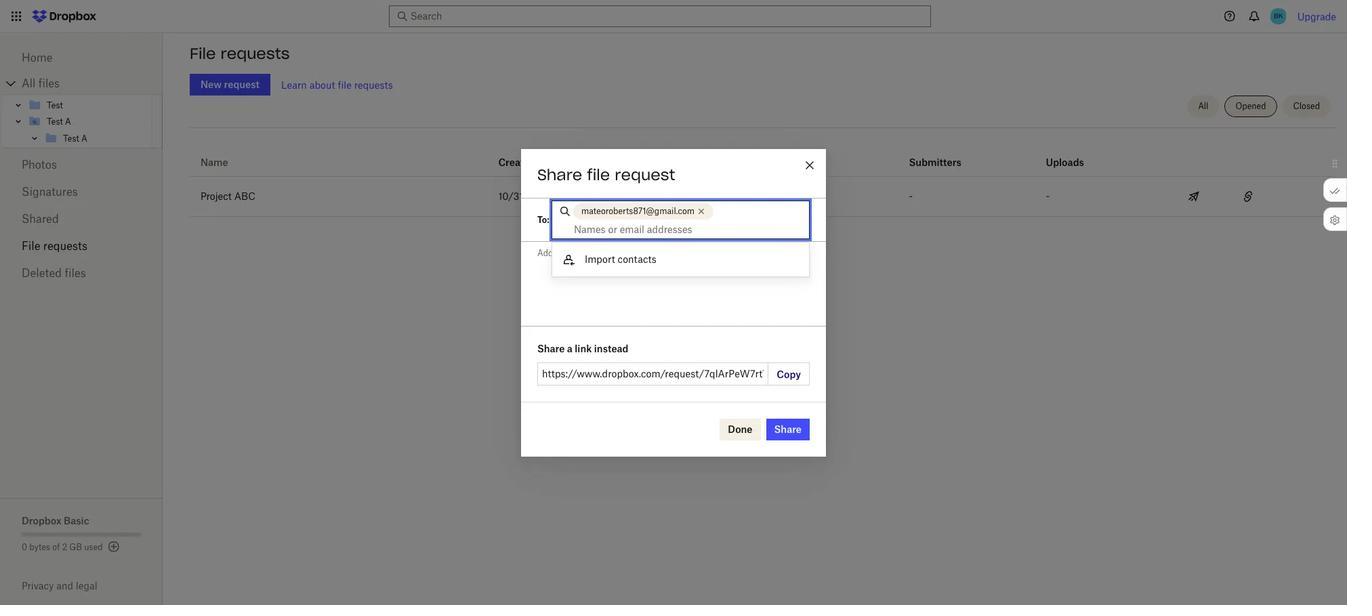 Task type: vqa. For each thing, say whether or not it's contained in the screenshot.
the rightmost Dropbox link
no



Task type: describe. For each thing, give the bounding box(es) containing it.
Contact input text field
[[574, 222, 803, 237]]

dropbox basic
[[22, 515, 89, 527]]

closed button
[[1283, 96, 1331, 117]]

all files
[[22, 77, 60, 90]]

abc
[[234, 190, 255, 202]]

0 vertical spatial test a link
[[28, 113, 150, 129]]

import
[[585, 253, 615, 265]]

opened button
[[1225, 96, 1277, 117]]

table containing name
[[190, 133, 1337, 217]]

request
[[615, 165, 675, 184]]

files for deleted files
[[65, 266, 86, 280]]

created
[[498, 157, 536, 168]]

basic
[[64, 515, 89, 527]]

10/31/2023
[[498, 190, 552, 202]]

requests inside file requests link
[[43, 239, 87, 253]]

file requests link
[[22, 232, 141, 260]]

a for the topmost test a link
[[65, 116, 71, 126]]

global header element
[[0, 0, 1347, 33]]

learn about file requests
[[281, 79, 393, 90]]

1 horizontal spatial file requests
[[190, 44, 290, 63]]

send email image
[[1186, 188, 1202, 205]]

copy
[[777, 368, 801, 380]]

a
[[567, 343, 573, 354]]

learn about file requests link
[[281, 79, 393, 90]]

1 - from the left
[[704, 190, 708, 202]]

0 bytes of 2 gb used
[[22, 542, 103, 552]]

dropbox logo - go to the homepage image
[[27, 5, 101, 27]]

home
[[22, 51, 53, 64]]

opened
[[1236, 101, 1267, 111]]

2 vertical spatial test
[[63, 133, 79, 143]]

privacy and legal
[[22, 580, 97, 592]]

about
[[310, 79, 335, 90]]

dropbox
[[22, 515, 61, 527]]

copy link
[[769, 362, 810, 385]]

a for test a link to the bottom
[[81, 133, 87, 143]]

row containing name
[[190, 133, 1337, 177]]

instead
[[594, 343, 629, 354]]

1 vertical spatial file
[[22, 239, 40, 253]]

project
[[201, 190, 232, 202]]

row containing project abc
[[190, 177, 1337, 217]]

deleted files link
[[22, 260, 141, 287]]

signatures link
[[22, 178, 141, 205]]

0 horizontal spatial file
[[338, 79, 352, 90]]

share button
[[766, 419, 810, 440]]

all for all files
[[22, 77, 36, 90]]

1 vertical spatial file requests
[[22, 239, 87, 253]]

mateoroberts871@gmail.com button
[[573, 203, 714, 219]]

Share a link instead field
[[537, 362, 769, 385]]

copy link image
[[1241, 188, 1257, 205]]

deleted
[[22, 266, 62, 280]]

contacts
[[618, 253, 657, 265]]

photos
[[22, 158, 57, 171]]

0
[[22, 542, 27, 552]]

files for all files
[[38, 77, 60, 90]]

all files link
[[22, 73, 163, 94]]

all button
[[1188, 96, 1220, 117]]

share inside "share" button
[[774, 423, 802, 435]]

test link
[[28, 97, 150, 113]]

of
[[52, 542, 60, 552]]

file inside the share file request dialog
[[587, 165, 610, 184]]

test a for the topmost test a link
[[47, 116, 71, 126]]

Add a message (optional) text field
[[521, 242, 826, 324]]



Task type: locate. For each thing, give the bounding box(es) containing it.
share for share file request
[[537, 165, 582, 184]]

mateoroberts871@gmail.com
[[581, 206, 695, 216]]

test a down test link
[[47, 116, 71, 126]]

2 - from the left
[[909, 190, 913, 202]]

files down home
[[38, 77, 60, 90]]

0 vertical spatial test a
[[47, 116, 71, 126]]

signatures
[[22, 185, 78, 199]]

1 vertical spatial all
[[1198, 101, 1209, 111]]

test down test link
[[47, 116, 63, 126]]

bytes
[[29, 542, 50, 552]]

files
[[38, 77, 60, 90], [65, 266, 86, 280]]

files down file requests link
[[65, 266, 86, 280]]

a up photos link
[[81, 133, 87, 143]]

0 horizontal spatial files
[[38, 77, 60, 90]]

1 row from the top
[[190, 133, 1337, 177]]

file requests
[[190, 44, 290, 63], [22, 239, 87, 253]]

0 vertical spatial file
[[338, 79, 352, 90]]

test a
[[47, 116, 71, 126], [63, 133, 87, 143]]

file right 'about'
[[338, 79, 352, 90]]

share right done
[[774, 423, 802, 435]]

1 horizontal spatial requests
[[221, 44, 290, 63]]

all down home
[[22, 77, 36, 90]]

all inside all files link
[[22, 77, 36, 90]]

1 horizontal spatial file
[[587, 165, 610, 184]]

2
[[62, 542, 67, 552]]

test a link down all files link
[[28, 113, 150, 129]]

test up photos link
[[63, 133, 79, 143]]

requests
[[221, 44, 290, 63], [354, 79, 393, 90], [43, 239, 87, 253]]

test a up photos link
[[63, 133, 87, 143]]

legal
[[76, 580, 97, 592]]

link
[[575, 343, 592, 354]]

0 horizontal spatial all
[[22, 77, 36, 90]]

test a link
[[28, 113, 150, 129], [44, 130, 150, 146]]

0 vertical spatial share
[[537, 165, 582, 184]]

share a link instead
[[537, 343, 629, 354]]

gb
[[69, 542, 82, 552]]

file
[[190, 44, 216, 63], [22, 239, 40, 253]]

column header
[[704, 138, 785, 171], [909, 138, 963, 171], [1046, 138, 1100, 171], [1282, 141, 1337, 168]]

learn
[[281, 79, 307, 90]]

created button
[[498, 155, 536, 171]]

name
[[201, 157, 228, 168]]

0 horizontal spatial file requests
[[22, 239, 87, 253]]

1 horizontal spatial all
[[1198, 101, 1209, 111]]

1 horizontal spatial file
[[190, 44, 216, 63]]

home link
[[22, 44, 141, 71]]

0 vertical spatial test
[[47, 100, 63, 110]]

all inside all button
[[1198, 101, 1209, 111]]

share file request
[[537, 165, 675, 184]]

shared
[[22, 212, 59, 226]]

0 vertical spatial files
[[38, 77, 60, 90]]

file
[[338, 79, 352, 90], [587, 165, 610, 184]]

and
[[56, 580, 73, 592]]

1 vertical spatial share
[[537, 343, 565, 354]]

0 horizontal spatial -
[[704, 190, 708, 202]]

0 vertical spatial file
[[190, 44, 216, 63]]

import contacts
[[585, 253, 657, 265]]

test a link up photos link
[[44, 130, 150, 146]]

all
[[22, 77, 36, 90], [1198, 101, 1209, 111]]

test down all files
[[47, 100, 63, 110]]

group
[[2, 94, 163, 148]]

1 horizontal spatial -
[[909, 190, 913, 202]]

2 vertical spatial share
[[774, 423, 802, 435]]

1 horizontal spatial files
[[65, 266, 86, 280]]

privacy and legal link
[[22, 580, 163, 592]]

upgrade
[[1298, 11, 1337, 22]]

a down test link
[[65, 116, 71, 126]]

share for share a link instead
[[537, 343, 565, 354]]

files inside tree
[[38, 77, 60, 90]]

import contacts option
[[552, 248, 809, 271]]

2 horizontal spatial requests
[[354, 79, 393, 90]]

test
[[47, 100, 63, 110], [47, 116, 63, 126], [63, 133, 79, 143]]

0 vertical spatial requests
[[221, 44, 290, 63]]

0 vertical spatial a
[[65, 116, 71, 126]]

table
[[190, 133, 1337, 217]]

a
[[65, 116, 71, 126], [81, 133, 87, 143]]

done button
[[720, 419, 761, 440]]

1 vertical spatial test a
[[63, 133, 87, 143]]

2 row from the top
[[190, 177, 1337, 217]]

deleted files
[[22, 266, 86, 280]]

all left opened
[[1198, 101, 1209, 111]]

privacy
[[22, 580, 54, 592]]

get more space image
[[105, 539, 122, 555]]

requests up deleted files on the left
[[43, 239, 87, 253]]

file requests up learn
[[190, 44, 290, 63]]

done
[[728, 423, 753, 435]]

requests up learn
[[221, 44, 290, 63]]

all for all
[[1198, 101, 1209, 111]]

used
[[84, 542, 103, 552]]

0 vertical spatial file requests
[[190, 44, 290, 63]]

shared link
[[22, 205, 141, 232]]

project abc
[[201, 190, 255, 202]]

requests right 'about'
[[354, 79, 393, 90]]

group containing test
[[2, 94, 163, 148]]

0 horizontal spatial a
[[65, 116, 71, 126]]

1 vertical spatial a
[[81, 133, 87, 143]]

1 vertical spatial test
[[47, 116, 63, 126]]

to:
[[537, 215, 550, 225]]

all files tree
[[2, 73, 163, 148]]

2 vertical spatial requests
[[43, 239, 87, 253]]

1 vertical spatial file
[[587, 165, 610, 184]]

1 horizontal spatial a
[[81, 133, 87, 143]]

upgrade link
[[1298, 11, 1337, 22]]

1 vertical spatial files
[[65, 266, 86, 280]]

file left request
[[587, 165, 610, 184]]

share
[[537, 165, 582, 184], [537, 343, 565, 354], [774, 423, 802, 435]]

0 vertical spatial all
[[22, 77, 36, 90]]

3 - from the left
[[1046, 190, 1050, 202]]

1 vertical spatial test a link
[[44, 130, 150, 146]]

row
[[190, 133, 1337, 177], [190, 177, 1337, 217]]

0 horizontal spatial requests
[[43, 239, 87, 253]]

0 horizontal spatial file
[[22, 239, 40, 253]]

-
[[704, 190, 708, 202], [909, 190, 913, 202], [1046, 190, 1050, 202]]

share file request dialog
[[521, 149, 826, 456]]

1 vertical spatial requests
[[354, 79, 393, 90]]

2 horizontal spatial -
[[1046, 190, 1050, 202]]

photos link
[[22, 151, 141, 178]]

share left a
[[537, 343, 565, 354]]

test a for test a link to the bottom
[[63, 133, 87, 143]]

closed
[[1294, 101, 1320, 111]]

share up 10/31/2023 on the top of the page
[[537, 165, 582, 184]]

file requests up deleted files on the left
[[22, 239, 87, 253]]



